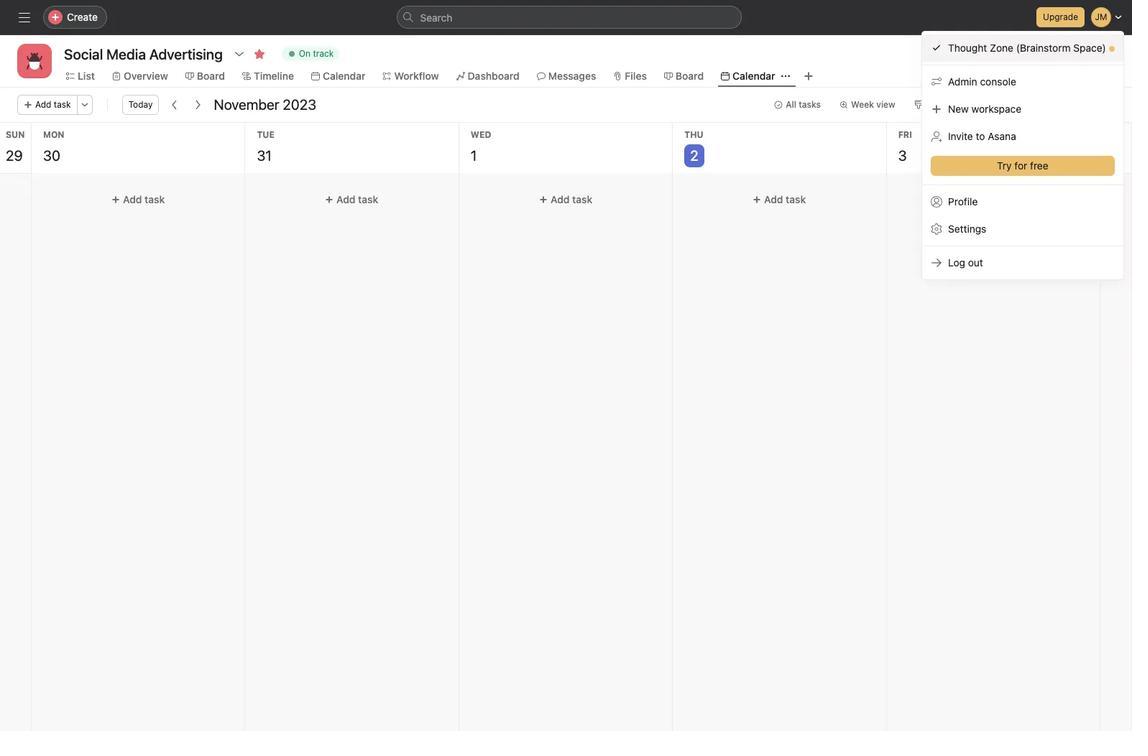 Task type: locate. For each thing, give the bounding box(es) containing it.
workspace
[[972, 103, 1022, 115]]

add
[[35, 99, 51, 110], [123, 193, 142, 206], [337, 193, 356, 206], [551, 193, 570, 206], [765, 193, 784, 206]]

overview link
[[112, 68, 168, 84]]

2 board link from the left
[[664, 68, 704, 84]]

fri
[[899, 129, 912, 140]]

files
[[625, 70, 647, 82]]

week
[[851, 99, 874, 110]]

tue
[[257, 129, 275, 140]]

log
[[949, 257, 966, 269]]

next week image
[[192, 99, 204, 111]]

console
[[981, 76, 1017, 88]]

new workspace
[[949, 103, 1022, 115]]

calendar link left tab actions image
[[721, 68, 776, 84]]

today
[[128, 99, 153, 110]]

1 board from the left
[[197, 70, 225, 82]]

1 horizontal spatial board link
[[664, 68, 704, 84]]

0 horizontal spatial calendar link
[[311, 68, 366, 84]]

task
[[54, 99, 71, 110], [145, 193, 165, 206], [359, 193, 379, 206], [572, 193, 593, 206], [786, 193, 806, 206]]

share button
[[988, 51, 1036, 71]]

admin console
[[949, 76, 1017, 88]]

calendar link
[[311, 68, 366, 84], [721, 68, 776, 84]]

space)
[[1074, 42, 1107, 54]]

free
[[1031, 160, 1049, 172]]

messages link
[[537, 68, 596, 84]]

1 vertical spatial jm
[[924, 55, 936, 66]]

jm
[[1095, 12, 1108, 22], [924, 55, 936, 66]]

sun
[[6, 129, 25, 140]]

0 horizontal spatial board link
[[185, 68, 225, 84]]

calendar
[[323, 70, 366, 82], [733, 70, 776, 82]]

expand sidebar image
[[19, 12, 30, 23]]

tab actions image
[[781, 72, 790, 81]]

list link
[[66, 68, 95, 84]]

on
[[299, 48, 311, 59]]

calendar down track
[[323, 70, 366, 82]]

Search tasks, projects, and more text field
[[397, 6, 742, 29]]

2
[[690, 147, 699, 164]]

board right files
[[676, 70, 704, 82]]

new
[[949, 103, 969, 115]]

0 horizontal spatial jm
[[924, 55, 936, 66]]

on track
[[299, 48, 334, 59]]

board for second board link from the right
[[197, 70, 225, 82]]

29
[[6, 147, 23, 164]]

board link right files
[[664, 68, 704, 84]]

2 calendar link from the left
[[721, 68, 776, 84]]

calendar link down track
[[311, 68, 366, 84]]

board link
[[185, 68, 225, 84], [664, 68, 704, 84]]

add tab image
[[803, 70, 814, 82]]

4
[[1107, 147, 1115, 164]]

create
[[67, 11, 98, 23]]

on track button
[[275, 44, 346, 64]]

1 board link from the left
[[185, 68, 225, 84]]

november 2023
[[214, 96, 316, 113]]

upgrade button
[[1037, 7, 1085, 27]]

workflow link
[[383, 68, 439, 84]]

all tasks button
[[768, 95, 828, 115]]

more actions image
[[80, 101, 89, 109]]

zone
[[990, 42, 1014, 54]]

track
[[313, 48, 334, 59]]

0 horizontal spatial board
[[197, 70, 225, 82]]

1 horizontal spatial jm
[[1095, 12, 1108, 22]]

2 calendar from the left
[[733, 70, 776, 82]]

2023
[[283, 96, 316, 113]]

try for free
[[998, 160, 1049, 172]]

out
[[969, 257, 984, 269]]

thought
[[949, 42, 988, 54]]

2 board from the left
[[676, 70, 704, 82]]

admin console link
[[923, 68, 1124, 96]]

calendar for 1st calendar link from right
[[733, 70, 776, 82]]

wed 1
[[471, 129, 491, 164]]

1 horizontal spatial calendar
[[733, 70, 776, 82]]

mon 30
[[43, 129, 64, 164]]

calendar left tab actions image
[[733, 70, 776, 82]]

board link up the next week image
[[185, 68, 225, 84]]

add task
[[35, 99, 71, 110], [123, 193, 165, 206], [337, 193, 379, 206], [551, 193, 593, 206], [765, 193, 806, 206]]

1 horizontal spatial board
[[676, 70, 704, 82]]

overview
[[124, 70, 168, 82]]

asana
[[988, 130, 1017, 142]]

sat
[[1107, 129, 1124, 140]]

calendar for first calendar link from the left
[[323, 70, 366, 82]]

None text field
[[60, 41, 226, 67]]

1 horizontal spatial calendar link
[[721, 68, 776, 84]]

0 vertical spatial jm
[[1095, 12, 1108, 22]]

board up the next week image
[[197, 70, 225, 82]]

files link
[[614, 68, 647, 84]]

list
[[78, 70, 95, 82]]

timeline link
[[242, 68, 294, 84]]

all tasks
[[786, 99, 821, 110]]

0 horizontal spatial calendar
[[323, 70, 366, 82]]

add task button
[[17, 95, 77, 115], [37, 187, 239, 213], [251, 187, 453, 213], [465, 187, 667, 213], [679, 187, 881, 213]]

board
[[197, 70, 225, 82], [676, 70, 704, 82]]

1 calendar from the left
[[323, 70, 366, 82]]



Task type: describe. For each thing, give the bounding box(es) containing it.
week view
[[851, 99, 896, 110]]

30
[[43, 147, 60, 164]]

3
[[899, 147, 907, 164]]

bug image
[[26, 52, 43, 70]]

to
[[976, 130, 986, 142]]

wed
[[471, 129, 491, 140]]

fri 3
[[899, 129, 912, 164]]

invite to asana
[[949, 130, 1017, 142]]

workflow
[[394, 70, 439, 82]]

thought zone (brainstorm space) radio item
[[923, 35, 1124, 62]]

jm button
[[922, 52, 939, 70]]

admin
[[949, 76, 978, 88]]

previous week image
[[169, 99, 181, 111]]

create button
[[43, 6, 107, 29]]

messages
[[548, 70, 596, 82]]

mon
[[43, 129, 64, 140]]

november
[[214, 96, 279, 113]]

log out
[[949, 257, 984, 269]]

show options image
[[234, 48, 245, 60]]

today button
[[122, 95, 159, 115]]

thu 2
[[685, 129, 704, 164]]

view
[[877, 99, 896, 110]]

week view button
[[833, 95, 902, 115]]

settings
[[949, 223, 987, 235]]

tasks
[[799, 99, 821, 110]]

all
[[786, 99, 797, 110]]

1
[[471, 147, 477, 164]]

board for second board link from left
[[676, 70, 704, 82]]

jm inside dropdown button
[[1095, 12, 1108, 22]]

upgrade
[[1043, 12, 1079, 22]]

tue 31
[[257, 129, 275, 164]]

thought zone (brainstorm space)
[[949, 42, 1107, 54]]

31
[[257, 147, 272, 164]]

jm button
[[1091, 4, 1124, 30]]

jm inside button
[[924, 55, 936, 66]]

for
[[1015, 160, 1028, 172]]

try
[[998, 160, 1012, 172]]

sat 4
[[1107, 129, 1124, 164]]

1 calendar link from the left
[[311, 68, 366, 84]]

invite
[[949, 130, 974, 142]]

sun 29
[[6, 129, 25, 164]]

(brainstorm
[[1017, 42, 1071, 54]]

share
[[1006, 55, 1029, 66]]

dashboard
[[468, 70, 520, 82]]

timeline
[[254, 70, 294, 82]]

thu
[[685, 129, 704, 140]]

dashboard link
[[456, 68, 520, 84]]

profile
[[949, 196, 978, 208]]

remove from starred image
[[254, 48, 265, 60]]



Task type: vqa. For each thing, say whether or not it's contained in the screenshot.


